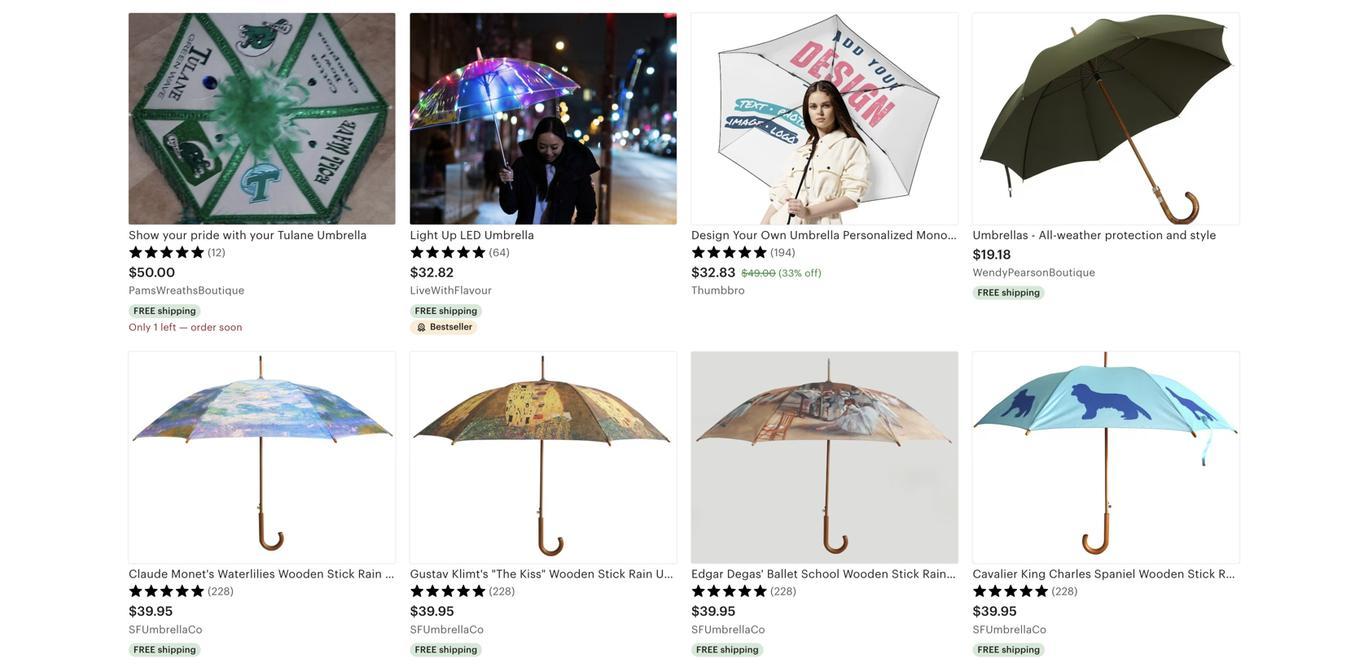 Task type: locate. For each thing, give the bounding box(es) containing it.
4 stick from the left
[[1188, 568, 1215, 581]]

(228) down ballet
[[770, 586, 796, 598]]

$ 39.95 sfumbrellaco down gustav
[[410, 605, 484, 636]]

free shipping down wendypearsonboutique
[[978, 288, 1040, 298]]

2 stick from the left
[[598, 568, 626, 581]]

(228) for charles
[[1052, 586, 1078, 598]]

off)
[[805, 268, 822, 279]]

free shipping for claude monet's waterlilies wooden stick rain umbrella
[[134, 645, 196, 656]]

order
[[191, 322, 217, 333]]

0 horizontal spatial your
[[163, 229, 187, 242]]

50.00
[[137, 266, 175, 280]]

free down 19.18
[[978, 288, 1000, 298]]

2 (228) from the left
[[489, 586, 515, 598]]

umbrellas - all-weather protection and style $ 19.18 wendypearsonboutique
[[973, 229, 1216, 279]]

1 your from the left
[[163, 229, 187, 242]]

5 out of 5 stars image down up
[[410, 246, 487, 259]]

free up bestseller in the left top of the page
[[415, 306, 437, 316]]

$ down cavalier
[[973, 605, 981, 619]]

1 (228) from the left
[[208, 586, 234, 598]]

39.95
[[137, 605, 173, 619], [418, 605, 454, 619], [700, 605, 736, 619], [981, 605, 1017, 619]]

0 horizontal spatial blue
[[1305, 568, 1329, 581]]

light
[[410, 229, 438, 242]]

led
[[460, 229, 481, 242]]

3 wooden from the left
[[843, 568, 889, 581]]

and
[[1166, 229, 1187, 242]]

1 $ 39.95 sfumbrellaco from the left
[[129, 605, 203, 636]]

(228)
[[208, 586, 234, 598], [489, 586, 515, 598], [770, 586, 796, 598], [1052, 586, 1078, 598]]

free shipping down cavalier
[[978, 645, 1040, 656]]

2 39.95 from the left
[[418, 605, 454, 619]]

39.95 down claude on the left of page
[[137, 605, 173, 619]]

rain left |
[[1218, 568, 1242, 581]]

1 horizontal spatial your
[[250, 229, 274, 242]]

umbrellas
[[973, 229, 1028, 242]]

5 out of 5 stars image up 32.83
[[691, 246, 768, 259]]

5 out of 5 stars image down degas'
[[691, 585, 768, 598]]

umbrella left king
[[950, 568, 1000, 581]]

umbrella
[[317, 229, 367, 242], [484, 229, 534, 242], [385, 568, 435, 581], [656, 568, 706, 581], [950, 568, 1000, 581], [1246, 568, 1296, 581]]

shipping down king
[[1002, 645, 1040, 656]]

$ down claude on the left of page
[[129, 605, 137, 619]]

umbrella up (64)
[[484, 229, 534, 242]]

wooden for edgar
[[843, 568, 889, 581]]

4 (228) from the left
[[1052, 586, 1078, 598]]

39.95 for claude
[[137, 605, 173, 619]]

$ 39.95 sfumbrellaco down claude on the left of page
[[129, 605, 203, 636]]

$ down light
[[410, 266, 418, 280]]

free for edgar degas' ballet school wooden stick rain umbrella
[[696, 645, 718, 656]]

sfumbrellaco down claude on the left of page
[[129, 624, 203, 636]]

rain for gustav klimt's "the kiss" wooden stick rain umbrella
[[629, 568, 653, 581]]

$ down umbrellas
[[973, 248, 981, 262]]

4 wooden from the left
[[1139, 568, 1185, 581]]

your left pride
[[163, 229, 187, 242]]

free for claude monet's waterlilies wooden stick rain umbrella
[[134, 645, 155, 656]]

design your own umbrella personalized monogram umbrella image logo text pattern photo custom umbrella promo gift outside or inside printing image
[[691, 13, 958, 225]]

3 (228) from the left
[[770, 586, 796, 598]]

edgar degas' ballet school wooden stick rain umbrella
[[691, 568, 1000, 581]]

free
[[978, 288, 1000, 298], [134, 306, 155, 316], [415, 306, 437, 316], [134, 645, 155, 656], [415, 645, 437, 656], [696, 645, 718, 656], [978, 645, 1000, 656]]

3 39.95 from the left
[[700, 605, 736, 619]]

rain
[[358, 568, 382, 581], [629, 568, 653, 581], [923, 568, 947, 581], [1218, 568, 1242, 581]]

blue
[[1305, 568, 1329, 581], [1350, 568, 1368, 581]]

sfumbrellaco for claude
[[129, 624, 203, 636]]

shipping down wendypearsonboutique
[[1002, 288, 1040, 298]]

wooden right school
[[843, 568, 889, 581]]

stick
[[327, 568, 355, 581], [598, 568, 626, 581], [892, 568, 919, 581], [1188, 568, 1215, 581]]

1 stick from the left
[[327, 568, 355, 581]]

wooden right waterlilies
[[278, 568, 324, 581]]

claude monet's waterlilies wooden stick rain umbrella
[[129, 568, 435, 581]]

(228) for "the
[[489, 586, 515, 598]]

$ 39.95 sfumbrellaco down cavalier
[[973, 605, 1047, 636]]

$ 39.95 sfumbrellaco
[[129, 605, 203, 636], [410, 605, 484, 636], [691, 605, 765, 636], [973, 605, 1047, 636]]

39.95 down gustav
[[418, 605, 454, 619]]

1 39.95 from the left
[[137, 605, 173, 619]]

free shipping down gustav
[[415, 645, 477, 656]]

your
[[163, 229, 187, 242], [250, 229, 274, 242]]

free for gustav klimt's "the kiss" wooden stick rain umbrella
[[415, 645, 437, 656]]

blue right on
[[1350, 568, 1368, 581]]

39.95 down edgar on the bottom right of page
[[700, 605, 736, 619]]

shipping for gustav klimt's "the kiss" wooden stick rain umbrella
[[439, 645, 477, 656]]

claude monet's waterlilies wooden stick rain umbrella image
[[129, 352, 395, 564]]

5 out of 5 stars image down gustav
[[410, 585, 487, 598]]

light up led umbrella image
[[410, 13, 677, 225]]

4 sfumbrellaco from the left
[[973, 624, 1047, 636]]

cavalier king charles spaniel wooden stick rain umbrella | blue on blue
[[973, 568, 1368, 581]]

shipping down degas'
[[720, 645, 759, 656]]

free down gustav
[[415, 645, 437, 656]]

soon
[[219, 322, 242, 333]]

sfumbrellaco
[[129, 624, 203, 636], [410, 624, 484, 636], [691, 624, 765, 636], [973, 624, 1047, 636]]

left
[[161, 322, 176, 333]]

blue right |
[[1305, 568, 1329, 581]]

2 wooden from the left
[[549, 568, 595, 581]]

$ 39.95 sfumbrellaco down degas'
[[691, 605, 765, 636]]

3 stick from the left
[[892, 568, 919, 581]]

4 $ 39.95 sfumbrellaco from the left
[[973, 605, 1047, 636]]

shipping down monet's
[[158, 645, 196, 656]]

free shipping
[[978, 288, 1040, 298], [415, 306, 477, 316], [134, 645, 196, 656], [415, 645, 477, 656], [696, 645, 759, 656], [978, 645, 1040, 656]]

1 horizontal spatial blue
[[1350, 568, 1368, 581]]

1 sfumbrellaco from the left
[[129, 624, 203, 636]]

wooden right spaniel
[[1139, 568, 1185, 581]]

4 39.95 from the left
[[981, 605, 1017, 619]]

3 sfumbrellaco from the left
[[691, 624, 765, 636]]

livewithflavour
[[410, 285, 492, 297]]

gustav
[[410, 568, 449, 581]]

5 out of 5 stars image up 50.00
[[129, 246, 205, 259]]

shipping up '—'
[[158, 306, 196, 316]]

your right with
[[250, 229, 274, 242]]

5 out of 5 stars image for edgar degas' ballet school wooden stick rain umbrella
[[691, 585, 768, 598]]

5 out of 5 stars image down claude on the left of page
[[129, 585, 205, 598]]

—
[[179, 322, 188, 333]]

school
[[801, 568, 840, 581]]

free down claude on the left of page
[[134, 645, 155, 656]]

rain left edgar on the bottom right of page
[[629, 568, 653, 581]]

(12)
[[208, 247, 225, 259]]

5 out of 5 stars image down cavalier
[[973, 585, 1049, 598]]

wendypearsonboutique
[[973, 267, 1095, 279]]

free shipping for light up led umbrella
[[415, 306, 477, 316]]

2 $ 39.95 sfumbrellaco from the left
[[410, 605, 484, 636]]

free shipping down degas'
[[696, 645, 759, 656]]

gustav klimt's "the kiss" wooden stick rain umbrella
[[410, 568, 706, 581]]

2 sfumbrellaco from the left
[[410, 624, 484, 636]]

1 blue from the left
[[1305, 568, 1329, 581]]

(228) down ""the"
[[489, 586, 515, 598]]

free inside free shipping only 1 left — order soon
[[134, 306, 155, 316]]

$ 39.95 sfumbrellaco for gustav
[[410, 605, 484, 636]]

cavalier king charles spaniel wooden stick rain umbrella | blue on blue image
[[973, 352, 1239, 564]]

3 $ 39.95 sfumbrellaco from the left
[[691, 605, 765, 636]]

3 rain from the left
[[923, 568, 947, 581]]

39.95 down cavalier
[[981, 605, 1017, 619]]

shipping down klimt's
[[439, 645, 477, 656]]

free down edgar on the bottom right of page
[[696, 645, 718, 656]]

(33%
[[779, 268, 802, 279]]

$ down show
[[129, 266, 137, 280]]

shipping up bestseller in the left top of the page
[[439, 306, 477, 316]]

wooden right 'kiss"'
[[549, 568, 595, 581]]

$ 39.95 sfumbrellaco for cavalier
[[973, 605, 1047, 636]]

monet's
[[171, 568, 214, 581]]

5 out of 5 stars image for cavalier king charles spaniel wooden stick rain umbrella | blue on blue
[[973, 585, 1049, 598]]

1 rain from the left
[[358, 568, 382, 581]]

degas'
[[727, 568, 764, 581]]

(228) down waterlilies
[[208, 586, 234, 598]]

umbrellas - all-weather protection and style image
[[973, 13, 1239, 225]]

sfumbrellaco for cavalier
[[973, 624, 1047, 636]]

wooden for cavalier
[[1139, 568, 1185, 581]]

32.82
[[418, 266, 454, 280]]

wooden
[[278, 568, 324, 581], [549, 568, 595, 581], [843, 568, 889, 581], [1139, 568, 1185, 581]]

free shipping for edgar degas' ballet school wooden stick rain umbrella
[[696, 645, 759, 656]]

light up led umbrella
[[410, 229, 534, 242]]

4 rain from the left
[[1218, 568, 1242, 581]]

sfumbrellaco down cavalier
[[973, 624, 1047, 636]]

$
[[973, 248, 981, 262], [129, 266, 137, 280], [410, 266, 418, 280], [691, 266, 700, 280], [741, 268, 748, 279], [129, 605, 137, 619], [410, 605, 418, 619], [691, 605, 700, 619], [973, 605, 981, 619]]

sfumbrellaco down gustav
[[410, 624, 484, 636]]

ballet
[[767, 568, 798, 581]]

free shipping down claude on the left of page
[[134, 645, 196, 656]]

free down cavalier
[[978, 645, 1000, 656]]

show your pride with your tulane umbrella image
[[129, 13, 395, 225]]

2 rain from the left
[[629, 568, 653, 581]]

rain left cavalier
[[923, 568, 947, 581]]

charles
[[1049, 568, 1091, 581]]

free up only
[[134, 306, 155, 316]]

rain for edgar degas' ballet school wooden stick rain umbrella
[[923, 568, 947, 581]]

shipping
[[1002, 288, 1040, 298], [158, 306, 196, 316], [439, 306, 477, 316], [158, 645, 196, 656], [439, 645, 477, 656], [720, 645, 759, 656], [1002, 645, 1040, 656]]

5 out of 5 stars image
[[129, 246, 205, 259], [410, 246, 487, 259], [691, 246, 768, 259], [129, 585, 205, 598], [410, 585, 487, 598], [691, 585, 768, 598], [973, 585, 1049, 598]]

rain left gustav
[[358, 568, 382, 581]]

free shipping up bestseller in the left top of the page
[[415, 306, 477, 316]]

(228) for waterlilies
[[208, 586, 234, 598]]

shipping inside free shipping only 1 left — order soon
[[158, 306, 196, 316]]

sfumbrellaco down degas'
[[691, 624, 765, 636]]

(228) down charles on the right of page
[[1052, 586, 1078, 598]]



Task type: vqa. For each thing, say whether or not it's contained in the screenshot.
LiveWithFlavour
yes



Task type: describe. For each thing, give the bounding box(es) containing it.
spaniel
[[1094, 568, 1136, 581]]

39.95 for edgar
[[700, 605, 736, 619]]

stick for edgar
[[892, 568, 919, 581]]

show your pride with your tulane umbrella
[[129, 229, 367, 242]]

free shipping only 1 left — order soon
[[129, 306, 242, 333]]

$ 32.82 livewithflavour
[[410, 266, 492, 297]]

stick for cavalier
[[1188, 568, 1215, 581]]

39.95 for cavalier
[[981, 605, 1017, 619]]

on
[[1332, 568, 1346, 581]]

kiss"
[[520, 568, 546, 581]]

free shipping for cavalier king charles spaniel wooden stick rain umbrella | blue on blue
[[978, 645, 1040, 656]]

5 out of 5 stars image for gustav klimt's "the kiss" wooden stick rain umbrella
[[410, 585, 487, 598]]

5 out of 5 stars image for claude monet's waterlilies wooden stick rain umbrella
[[129, 585, 205, 598]]

shipping for claude monet's waterlilies wooden stick rain umbrella
[[158, 645, 196, 656]]

all-
[[1039, 229, 1057, 242]]

show
[[129, 229, 159, 242]]

pamswreathsboutique
[[129, 285, 245, 297]]

(64)
[[489, 247, 510, 259]]

edgar degas' ballet school wooden stick rain umbrella image
[[691, 352, 958, 564]]

$ inside $ 50.00 pamswreathsboutique
[[129, 266, 137, 280]]

klimt's
[[452, 568, 488, 581]]

-
[[1032, 229, 1036, 242]]

$ 39.95 sfumbrellaco for claude
[[129, 605, 203, 636]]

rain for cavalier king charles spaniel wooden stick rain umbrella | blue on blue
[[1218, 568, 1242, 581]]

49.00
[[748, 268, 776, 279]]

umbrella left |
[[1246, 568, 1296, 581]]

cavalier
[[973, 568, 1018, 581]]

free for light up led umbrella
[[415, 306, 437, 316]]

"the
[[492, 568, 517, 581]]

$ 50.00 pamswreathsboutique
[[129, 266, 245, 297]]

$ down gustav
[[410, 605, 418, 619]]

with
[[223, 229, 247, 242]]

39.95 for gustav
[[418, 605, 454, 619]]

$ 39.95 sfumbrellaco for edgar
[[691, 605, 765, 636]]

thumbbro
[[691, 285, 745, 297]]

1 wooden from the left
[[278, 568, 324, 581]]

sfumbrellaco for gustav
[[410, 624, 484, 636]]

$ up the thumbbro
[[691, 266, 700, 280]]

19.18
[[981, 248, 1011, 262]]

only
[[129, 322, 151, 333]]

sfumbrellaco for edgar
[[691, 624, 765, 636]]

shipping for cavalier king charles spaniel wooden stick rain umbrella | blue on blue
[[1002, 645, 1040, 656]]

2 blue from the left
[[1350, 568, 1368, 581]]

$ right 32.83
[[741, 268, 748, 279]]

claude
[[129, 568, 168, 581]]

(194)
[[770, 247, 795, 259]]

$ inside umbrellas - all-weather protection and style $ 19.18 wendypearsonboutique
[[973, 248, 981, 262]]

umbrella left degas'
[[656, 568, 706, 581]]

(228) for ballet
[[770, 586, 796, 598]]

weather
[[1057, 229, 1102, 242]]

stick for gustav
[[598, 568, 626, 581]]

5 out of 5 stars image for show your pride with your tulane umbrella
[[129, 246, 205, 259]]

1
[[154, 322, 158, 333]]

5 out of 5 stars image for light up led umbrella
[[410, 246, 487, 259]]

umbrella right tulane
[[317, 229, 367, 242]]

2 your from the left
[[250, 229, 274, 242]]

waterlilies
[[218, 568, 275, 581]]

shipping for edgar degas' ballet school wooden stick rain umbrella
[[720, 645, 759, 656]]

pride
[[190, 229, 220, 242]]

32.83
[[700, 266, 736, 280]]

bestseller
[[430, 322, 472, 332]]

tulane
[[278, 229, 314, 242]]

protection
[[1105, 229, 1163, 242]]

$ inside $ 32.82 livewithflavour
[[410, 266, 418, 280]]

free shipping for gustav klimt's "the kiss" wooden stick rain umbrella
[[415, 645, 477, 656]]

umbrella left klimt's
[[385, 568, 435, 581]]

gustav klimt's "the kiss" wooden stick rain umbrella image
[[410, 352, 677, 564]]

edgar
[[691, 568, 724, 581]]

king
[[1021, 568, 1046, 581]]

$ down edgar on the bottom right of page
[[691, 605, 700, 619]]

$ 32.83 $ 49.00 (33% off) thumbbro
[[691, 266, 822, 297]]

|
[[1299, 568, 1302, 581]]

style
[[1190, 229, 1216, 242]]

shipping for light up led umbrella
[[439, 306, 477, 316]]

free for cavalier king charles spaniel wooden stick rain umbrella | blue on blue
[[978, 645, 1000, 656]]

wooden for gustav
[[549, 568, 595, 581]]

up
[[441, 229, 457, 242]]



